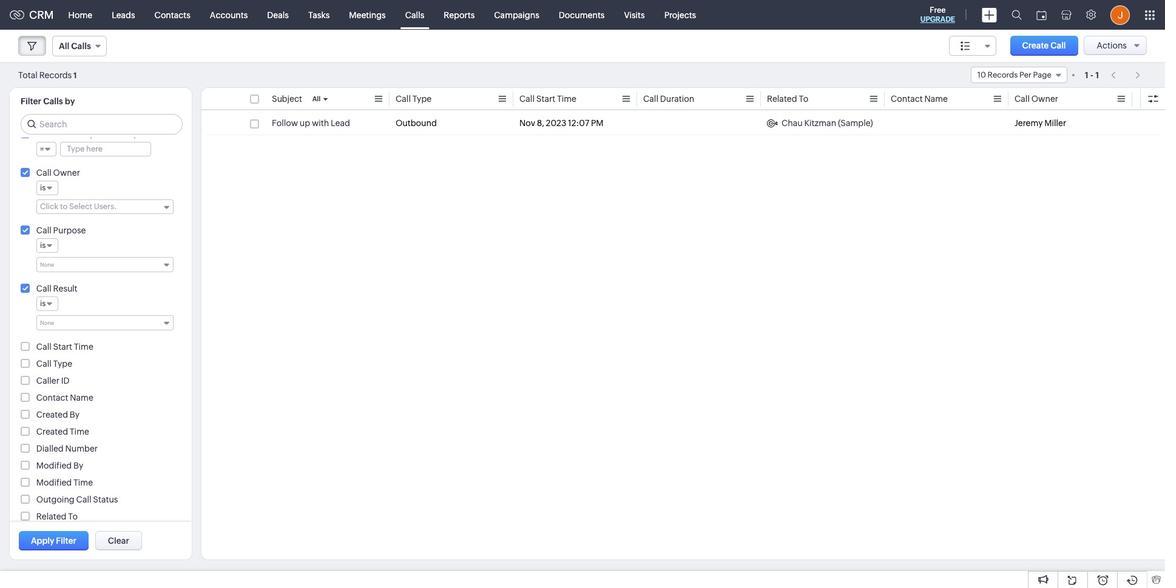 Task type: locate. For each thing, give the bounding box(es) containing it.
start
[[537, 94, 556, 104], [53, 342, 72, 352]]

1 vertical spatial created
[[36, 427, 68, 437]]

by for created by
[[70, 410, 80, 420]]

related to
[[767, 94, 809, 104], [36, 512, 78, 522]]

duration for call duration (in seconds)
[[53, 129, 87, 139]]

calls for all calls
[[71, 41, 91, 51]]

calls down home 'link'
[[71, 41, 91, 51]]

2 vertical spatial is
[[40, 299, 46, 308]]

total
[[18, 70, 38, 80]]

2 is from the top
[[40, 241, 46, 250]]

0 vertical spatial name
[[925, 94, 948, 104]]

deals link
[[258, 0, 299, 29]]

call owner
[[1015, 94, 1059, 104], [36, 168, 80, 178]]

related down outgoing
[[36, 512, 66, 522]]

1 vertical spatial modified
[[36, 478, 72, 488]]

chau
[[782, 118, 803, 128]]

call type up outbound
[[396, 94, 432, 104]]

0 vertical spatial by
[[70, 410, 80, 420]]

all for all
[[312, 95, 321, 103]]

1 horizontal spatial name
[[925, 94, 948, 104]]

by
[[70, 410, 80, 420], [73, 461, 83, 471]]

0 vertical spatial none text field
[[40, 260, 158, 269]]

is field up click
[[36, 181, 59, 195]]

0 vertical spatial is field
[[36, 181, 59, 195]]

1 for total records 1
[[74, 71, 77, 80]]

follow up with lead link
[[272, 117, 350, 129]]

12:07
[[568, 118, 590, 128]]

modified down the "dialled"
[[36, 461, 72, 471]]

owner
[[1032, 94, 1059, 104], [53, 168, 80, 178]]

1 horizontal spatial related
[[767, 94, 798, 104]]

filter down total
[[21, 97, 41, 106]]

2 horizontal spatial calls
[[405, 10, 425, 20]]

reports link
[[434, 0, 485, 29]]

miller
[[1045, 118, 1067, 128]]

3 is field from the top
[[36, 297, 59, 311]]

1 vertical spatial filter
[[56, 537, 76, 546]]

-
[[1091, 70, 1094, 80]]

modified by
[[36, 461, 83, 471]]

related up chau
[[767, 94, 798, 104]]

None field
[[949, 36, 997, 56], [36, 257, 174, 273], [36, 316, 174, 331], [36, 257, 174, 273], [36, 316, 174, 331]]

all up total records 1
[[59, 41, 69, 51]]

1 horizontal spatial owner
[[1032, 94, 1059, 104]]

None text field
[[40, 260, 158, 269], [40, 318, 158, 327]]

0 horizontal spatial related
[[36, 512, 66, 522]]

related to up chau
[[767, 94, 809, 104]]

(sample)
[[838, 118, 873, 128]]

0 horizontal spatial calls
[[43, 97, 63, 106]]

is field
[[36, 181, 59, 195], [36, 239, 59, 253], [36, 297, 59, 311]]

call start time up id
[[36, 342, 93, 352]]

0 vertical spatial call owner
[[1015, 94, 1059, 104]]

is
[[40, 183, 46, 192], [40, 241, 46, 250], [40, 299, 46, 308]]

1 horizontal spatial call start time
[[520, 94, 577, 104]]

create call button
[[1011, 36, 1079, 56]]

call owner down "=" 'field'
[[36, 168, 80, 178]]

is down call result
[[40, 299, 46, 308]]

call type up caller id on the bottom of the page
[[36, 359, 72, 369]]

is up click
[[40, 183, 46, 192]]

0 vertical spatial call type
[[396, 94, 432, 104]]

owner down "=" 'field'
[[53, 168, 80, 178]]

all up with
[[312, 95, 321, 103]]

filter
[[21, 97, 41, 106], [56, 537, 76, 546]]

nov 8, 2023 12:07 pm
[[520, 118, 604, 128]]

upgrade
[[921, 15, 956, 24]]

call duration (in seconds)
[[36, 129, 137, 139]]

profile element
[[1104, 0, 1138, 29]]

follow
[[272, 118, 298, 128]]

navigation
[[1106, 66, 1147, 84]]

1 vertical spatial is field
[[36, 239, 59, 253]]

2 is field from the top
[[36, 239, 59, 253]]

2 modified from the top
[[36, 478, 72, 488]]

1 none text field from the top
[[40, 260, 158, 269]]

to down the outgoing call status
[[68, 512, 78, 522]]

crm
[[29, 8, 54, 21]]

call owner up jeremy miller
[[1015, 94, 1059, 104]]

none field size
[[949, 36, 997, 56]]

total records 1
[[18, 70, 77, 80]]

calls left reports link
[[405, 10, 425, 20]]

reports
[[444, 10, 475, 20]]

projects
[[665, 10, 697, 20]]

profile image
[[1111, 5, 1130, 25]]

0 vertical spatial created
[[36, 410, 68, 420]]

duration for call duration
[[660, 94, 695, 104]]

to
[[799, 94, 809, 104], [68, 512, 78, 522]]

all for all calls
[[59, 41, 69, 51]]

1 vertical spatial duration
[[53, 129, 87, 139]]

contacts
[[155, 10, 191, 20]]

by for modified by
[[73, 461, 83, 471]]

0 vertical spatial duration
[[660, 94, 695, 104]]

tasks
[[308, 10, 330, 20]]

1 horizontal spatial call type
[[396, 94, 432, 104]]

0 horizontal spatial contact
[[36, 393, 68, 403]]

Click to Select Users. field
[[36, 200, 174, 214]]

0 vertical spatial all
[[59, 41, 69, 51]]

1 vertical spatial all
[[312, 95, 321, 103]]

is field down call result
[[36, 297, 59, 311]]

2 vertical spatial calls
[[43, 97, 63, 106]]

dialled
[[36, 444, 64, 454]]

records for total
[[39, 70, 72, 80]]

0 vertical spatial contact
[[891, 94, 923, 104]]

to up chau
[[799, 94, 809, 104]]

1 horizontal spatial records
[[988, 70, 1018, 80]]

owner down page
[[1032, 94, 1059, 104]]

call type
[[396, 94, 432, 104], [36, 359, 72, 369]]

created for created time
[[36, 427, 68, 437]]

call
[[1051, 41, 1066, 50], [396, 94, 411, 104], [520, 94, 535, 104], [644, 94, 659, 104], [1015, 94, 1030, 104], [36, 129, 51, 139], [36, 168, 51, 178], [36, 226, 51, 236], [36, 284, 51, 294], [36, 342, 51, 352], [36, 359, 51, 369], [76, 495, 91, 505]]

1 vertical spatial none text field
[[40, 318, 158, 327]]

is down call purpose
[[40, 241, 46, 250]]

1 horizontal spatial calls
[[71, 41, 91, 51]]

1 vertical spatial owner
[[53, 168, 80, 178]]

1 vertical spatial contact name
[[36, 393, 93, 403]]

0 horizontal spatial all
[[59, 41, 69, 51]]

select
[[69, 202, 92, 211]]

0 horizontal spatial 1
[[74, 71, 77, 80]]

1 vertical spatial call type
[[36, 359, 72, 369]]

0 vertical spatial start
[[537, 94, 556, 104]]

1 vertical spatial calls
[[71, 41, 91, 51]]

modified
[[36, 461, 72, 471], [36, 478, 72, 488]]

create menu image
[[982, 8, 998, 22]]

0 horizontal spatial records
[[39, 70, 72, 80]]

1 right -
[[1096, 70, 1100, 80]]

created up the "dialled"
[[36, 427, 68, 437]]

nov
[[520, 118, 535, 128]]

start up id
[[53, 342, 72, 352]]

0 horizontal spatial filter
[[21, 97, 41, 106]]

meetings link
[[340, 0, 396, 29]]

2 none text field from the top
[[40, 318, 158, 327]]

0 vertical spatial is
[[40, 183, 46, 192]]

accounts
[[210, 10, 248, 20]]

all inside all calls field
[[59, 41, 69, 51]]

0 horizontal spatial name
[[70, 393, 93, 403]]

1
[[1085, 70, 1089, 80], [1096, 70, 1100, 80], [74, 71, 77, 80]]

1 vertical spatial contact
[[36, 393, 68, 403]]

none text field up result
[[40, 260, 158, 269]]

related
[[767, 94, 798, 104], [36, 512, 66, 522]]

2 created from the top
[[36, 427, 68, 437]]

2 vertical spatial is field
[[36, 297, 59, 311]]

type
[[413, 94, 432, 104], [53, 359, 72, 369]]

1 created from the top
[[36, 410, 68, 420]]

tasks link
[[299, 0, 340, 29]]

1 horizontal spatial all
[[312, 95, 321, 103]]

actions
[[1097, 41, 1127, 50]]

0 horizontal spatial duration
[[53, 129, 87, 139]]

call start time up 8,
[[520, 94, 577, 104]]

10
[[978, 70, 987, 80]]

records up filter calls by
[[39, 70, 72, 80]]

1 horizontal spatial duration
[[660, 94, 695, 104]]

leads link
[[102, 0, 145, 29]]

2 horizontal spatial 1
[[1096, 70, 1100, 80]]

1 inside total records 1
[[74, 71, 77, 80]]

duration
[[660, 94, 695, 104], [53, 129, 87, 139]]

all
[[59, 41, 69, 51], [312, 95, 321, 103]]

records right 10 at top
[[988, 70, 1018, 80]]

crm link
[[10, 8, 54, 21]]

1 vertical spatial start
[[53, 342, 72, 352]]

0 horizontal spatial to
[[68, 512, 78, 522]]

0 vertical spatial related
[[767, 94, 798, 104]]

purpose
[[53, 226, 86, 236]]

1 horizontal spatial type
[[413, 94, 432, 104]]

1 horizontal spatial filter
[[56, 537, 76, 546]]

start up 8,
[[537, 94, 556, 104]]

3 is from the top
[[40, 299, 46, 308]]

0 horizontal spatial type
[[53, 359, 72, 369]]

modified up outgoing
[[36, 478, 72, 488]]

per
[[1020, 70, 1032, 80]]

calls inside field
[[71, 41, 91, 51]]

none text field for call result
[[40, 318, 158, 327]]

filter right apply
[[56, 537, 76, 546]]

All Calls field
[[52, 36, 107, 56]]

1 up by
[[74, 71, 77, 80]]

is field down call purpose
[[36, 239, 59, 253]]

1 vertical spatial is
[[40, 241, 46, 250]]

documents
[[559, 10, 605, 20]]

1 is from the top
[[40, 183, 46, 192]]

by down number in the bottom of the page
[[73, 461, 83, 471]]

related to down outgoing
[[36, 512, 78, 522]]

2023
[[546, 118, 567, 128]]

type up outbound
[[413, 94, 432, 104]]

1 vertical spatial name
[[70, 393, 93, 403]]

call purpose
[[36, 226, 86, 236]]

size image
[[961, 41, 971, 52]]

free
[[930, 5, 946, 15]]

0 horizontal spatial related to
[[36, 512, 78, 522]]

dialled number
[[36, 444, 98, 454]]

none text field down result
[[40, 318, 158, 327]]

status
[[93, 495, 118, 505]]

type up id
[[53, 359, 72, 369]]

1 vertical spatial related to
[[36, 512, 78, 522]]

call inside create call button
[[1051, 41, 1066, 50]]

1 is field from the top
[[36, 181, 59, 195]]

created for created by
[[36, 410, 68, 420]]

1 vertical spatial call owner
[[36, 168, 80, 178]]

created up created time
[[36, 410, 68, 420]]

Search text field
[[21, 115, 182, 134]]

create menu element
[[975, 0, 1005, 29]]

0 horizontal spatial call owner
[[36, 168, 80, 178]]

1 vertical spatial by
[[73, 461, 83, 471]]

visits
[[624, 10, 645, 20]]

0 vertical spatial contact name
[[891, 94, 948, 104]]

= field
[[36, 142, 57, 157]]

calls left by
[[43, 97, 63, 106]]

1 left -
[[1085, 70, 1089, 80]]

with
[[312, 118, 329, 128]]

by
[[65, 97, 75, 106]]

1 horizontal spatial start
[[537, 94, 556, 104]]

records inside field
[[988, 70, 1018, 80]]

lead
[[331, 118, 350, 128]]

calls for filter calls by
[[43, 97, 63, 106]]

0 vertical spatial related to
[[767, 94, 809, 104]]

time
[[557, 94, 577, 104], [74, 342, 93, 352], [70, 427, 89, 437], [73, 478, 93, 488]]

1 horizontal spatial contact name
[[891, 94, 948, 104]]

none text field for call purpose
[[40, 260, 158, 269]]

page
[[1034, 70, 1052, 80]]

by up created time
[[70, 410, 80, 420]]

subject
[[272, 94, 302, 104]]

seconds)
[[101, 129, 137, 139]]

create call
[[1023, 41, 1066, 50]]

1 vertical spatial related
[[36, 512, 66, 522]]

(in
[[89, 129, 99, 139]]

1 modified from the top
[[36, 461, 72, 471]]

1 horizontal spatial to
[[799, 94, 809, 104]]

1 vertical spatial call start time
[[36, 342, 93, 352]]

0 vertical spatial modified
[[36, 461, 72, 471]]

1 horizontal spatial call owner
[[1015, 94, 1059, 104]]

modified for modified by
[[36, 461, 72, 471]]



Task type: vqa. For each thing, say whether or not it's contained in the screenshot.
1st Created from the bottom
yes



Task type: describe. For each thing, give the bounding box(es) containing it.
1 for 1 - 1
[[1096, 70, 1100, 80]]

clear
[[108, 537, 129, 546]]

jeremy
[[1015, 118, 1043, 128]]

jeremy miller
[[1015, 118, 1067, 128]]

campaigns link
[[485, 0, 549, 29]]

campaigns
[[494, 10, 540, 20]]

search image
[[1012, 10, 1022, 20]]

0 horizontal spatial contact name
[[36, 393, 93, 403]]

0 vertical spatial type
[[413, 94, 432, 104]]

0 vertical spatial call start time
[[520, 94, 577, 104]]

is for call result
[[40, 299, 46, 308]]

search element
[[1005, 0, 1030, 30]]

=
[[40, 144, 44, 154]]

chau kitzman (sample) link
[[767, 117, 873, 129]]

is for call owner
[[40, 183, 46, 192]]

to
[[60, 202, 68, 211]]

modified time
[[36, 478, 93, 488]]

is field for purpose
[[36, 239, 59, 253]]

0 horizontal spatial call type
[[36, 359, 72, 369]]

leads
[[112, 10, 135, 20]]

filter calls by
[[21, 97, 75, 106]]

filter inside button
[[56, 537, 76, 546]]

result
[[53, 284, 77, 294]]

created time
[[36, 427, 89, 437]]

outgoing
[[36, 495, 75, 505]]

deals
[[267, 10, 289, 20]]

is field for result
[[36, 297, 59, 311]]

kitzman
[[805, 118, 837, 128]]

caller
[[36, 376, 59, 386]]

apply
[[31, 537, 54, 546]]

meetings
[[349, 10, 386, 20]]

10 records per page
[[978, 70, 1052, 80]]

chau kitzman (sample)
[[782, 118, 873, 128]]

records for 10
[[988, 70, 1018, 80]]

free upgrade
[[921, 5, 956, 24]]

create
[[1023, 41, 1049, 50]]

Type here text field
[[61, 143, 151, 156]]

1 - 1
[[1085, 70, 1100, 80]]

accounts link
[[200, 0, 258, 29]]

calls link
[[396, 0, 434, 29]]

home link
[[59, 0, 102, 29]]

1 vertical spatial type
[[53, 359, 72, 369]]

home
[[68, 10, 92, 20]]

documents link
[[549, 0, 615, 29]]

1 horizontal spatial contact
[[891, 94, 923, 104]]

outbound
[[396, 118, 437, 128]]

10 Records Per Page field
[[971, 67, 1068, 83]]

created by
[[36, 410, 80, 420]]

call result
[[36, 284, 77, 294]]

follow up with lead
[[272, 118, 350, 128]]

1 vertical spatial to
[[68, 512, 78, 522]]

is for call purpose
[[40, 241, 46, 250]]

click
[[40, 202, 58, 211]]

is field for owner
[[36, 181, 59, 195]]

0 horizontal spatial start
[[53, 342, 72, 352]]

0 horizontal spatial call start time
[[36, 342, 93, 352]]

visits link
[[615, 0, 655, 29]]

apply filter
[[31, 537, 76, 546]]

calendar image
[[1037, 10, 1047, 20]]

projects link
[[655, 0, 706, 29]]

0 vertical spatial filter
[[21, 97, 41, 106]]

all calls
[[59, 41, 91, 51]]

users.
[[94, 202, 117, 211]]

pm
[[591, 118, 604, 128]]

0 vertical spatial owner
[[1032, 94, 1059, 104]]

apply filter button
[[19, 532, 89, 551]]

outgoing call status
[[36, 495, 118, 505]]

call duration
[[644, 94, 695, 104]]

0 horizontal spatial owner
[[53, 168, 80, 178]]

modified for modified time
[[36, 478, 72, 488]]

click to select users.
[[40, 202, 117, 211]]

up
[[300, 118, 310, 128]]

number
[[65, 444, 98, 454]]

1 horizontal spatial related to
[[767, 94, 809, 104]]

0 vertical spatial to
[[799, 94, 809, 104]]

id
[[61, 376, 70, 386]]

0 vertical spatial calls
[[405, 10, 425, 20]]

1 horizontal spatial 1
[[1085, 70, 1089, 80]]

8,
[[537, 118, 544, 128]]

contacts link
[[145, 0, 200, 29]]

caller id
[[36, 376, 70, 386]]



